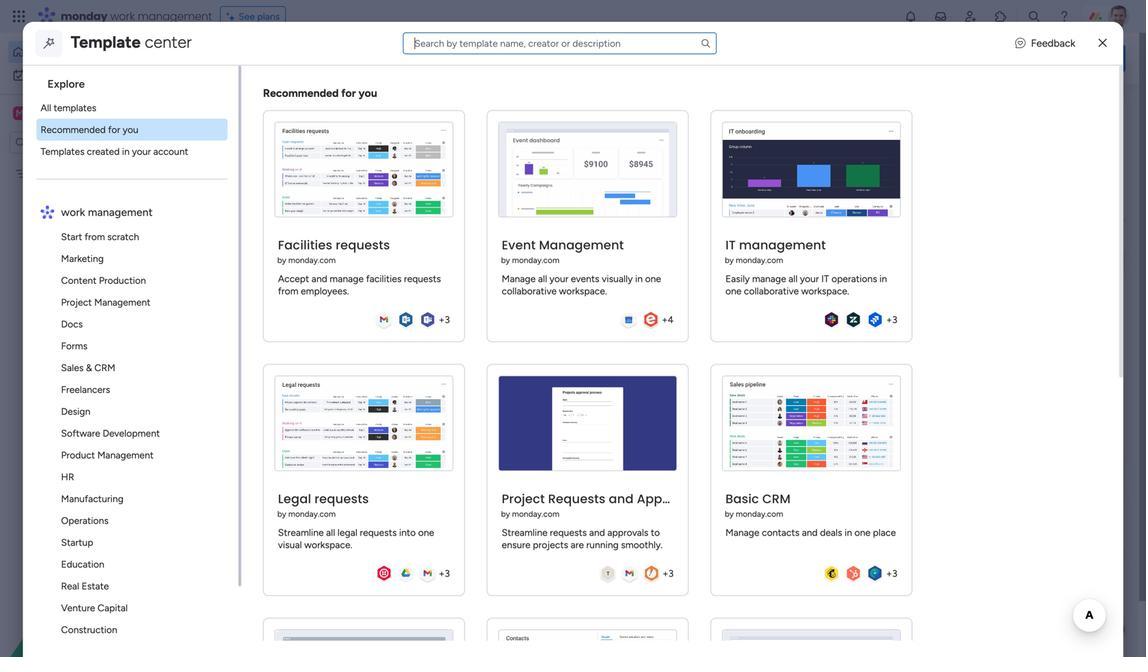 Task type: locate. For each thing, give the bounding box(es) containing it.
0 vertical spatial workspaces
[[419, 59, 478, 72]]

by down event
[[501, 255, 510, 265]]

management up 'easily manage all your it operations in one collaborative workspace.'
[[739, 236, 826, 254]]

1 horizontal spatial manage
[[726, 527, 760, 538]]

0 vertical spatial for
[[341, 87, 356, 100]]

give
[[948, 52, 969, 64]]

streamline inside streamline requests and approvals to ensure projects are running smoothly.
[[502, 527, 548, 538]]

1 horizontal spatial recommended for you
[[263, 87, 377, 100]]

Search in workspace field
[[29, 135, 114, 150]]

close image
[[1099, 38, 1107, 48]]

crm
[[95, 362, 115, 374], [763, 490, 791, 508]]

monday.com down legal
[[288, 509, 336, 519]]

monday.com down facilities at the top
[[288, 255, 336, 265]]

content production
[[61, 275, 146, 286]]

dapulse x slim image
[[1105, 99, 1122, 115]]

workspace.
[[559, 285, 607, 297], [801, 285, 850, 297], [304, 539, 353, 551]]

for down boards,
[[341, 87, 356, 100]]

my inside option
[[31, 69, 44, 81]]

created
[[87, 146, 120, 157]]

project management list box
[[0, 159, 174, 369]]

workspace. down legal
[[304, 539, 353, 551]]

1 horizontal spatial it
[[822, 273, 829, 285]]

public board image
[[228, 249, 243, 264]]

lottie animation element
[[535, 33, 919, 85], [0, 519, 174, 657]]

manage inside manage all your events visually in one collaborative workspace.
[[502, 273, 536, 285]]

0 horizontal spatial you
[[123, 124, 139, 135]]

0 horizontal spatial lottie animation element
[[0, 519, 174, 657]]

m left 'all' on the top left
[[16, 107, 24, 119]]

work management templates element
[[37, 226, 239, 657]]

2 vertical spatial main
[[276, 413, 302, 428]]

streamline up ensure
[[502, 527, 548, 538]]

project management down templates
[[32, 168, 122, 179]]

workspaces
[[419, 59, 478, 72], [250, 372, 318, 386]]

workspace. down "operations"
[[801, 285, 850, 297]]

1 vertical spatial workspace
[[358, 272, 404, 284]]

+ for it management
[[887, 314, 892, 326]]

1 collaborative from the left
[[502, 285, 557, 297]]

and right inbox
[[399, 59, 417, 72]]

0 vertical spatial project management
[[32, 168, 122, 179]]

by inside legal requests by monday.com
[[277, 509, 286, 519]]

project management down content production
[[61, 296, 151, 308]]

0 horizontal spatial it
[[726, 236, 736, 254]]

feedback
[[971, 52, 1014, 64]]

streamline inside the streamline all legal requests into one visual workspace.
[[278, 527, 324, 538]]

you inside explore element
[[123, 124, 139, 135]]

manage down event
[[502, 273, 536, 285]]

main workspace up search in workspace field
[[31, 107, 112, 120]]

recommended for you up created
[[41, 124, 139, 135]]

monday.com for legal
[[288, 509, 336, 519]]

1 vertical spatial project management
[[248, 250, 353, 263]]

all inside 'easily manage all your it operations in one collaborative workspace.'
[[789, 273, 798, 285]]

your down it management by monday.com
[[800, 273, 819, 285]]

venture
[[61, 602, 95, 614]]

manage
[[330, 273, 364, 285], [752, 273, 786, 285]]

requests inside facilities requests by monday.com
[[336, 236, 390, 254]]

my down home
[[31, 69, 44, 81]]

2 horizontal spatial workspace.
[[801, 285, 850, 297]]

None search field
[[403, 32, 717, 54]]

docs
[[61, 318, 83, 330]]

project down the content
[[61, 296, 92, 308]]

list box containing explore
[[28, 66, 241, 657]]

remove from favorites image
[[386, 249, 400, 263]]

template center
[[71, 32, 192, 52]]

update feed image
[[934, 10, 948, 23]]

and inside streamline requests and approvals to ensure projects are running smoothly.
[[589, 527, 605, 538]]

1 horizontal spatial m
[[243, 418, 257, 438]]

monday.com inside project requests and approvals by monday.com
[[512, 509, 560, 519]]

requests inside legal requests by monday.com
[[315, 490, 369, 508]]

explore
[[47, 77, 85, 90]]

1 horizontal spatial work management
[[292, 432, 377, 444]]

streamline for project
[[502, 527, 548, 538]]

visual
[[278, 539, 302, 551]]

project up ensure
[[502, 490, 545, 508]]

in right "operations"
[[880, 273, 887, 285]]

0 horizontal spatial m
[[16, 107, 24, 119]]

lottie animation image
[[535, 33, 919, 85], [0, 519, 174, 657]]

startup
[[61, 537, 93, 548]]

requests up legal
[[315, 490, 369, 508]]

project management inside work management templates 'element'
[[61, 296, 151, 308]]

by for facilities
[[277, 255, 286, 265]]

1 horizontal spatial collaborative
[[744, 285, 799, 297]]

1 horizontal spatial lottie animation element
[[535, 33, 919, 85]]

option
[[0, 161, 174, 164]]

+
[[439, 314, 445, 326], [662, 314, 668, 326], [887, 314, 892, 326], [439, 568, 445, 579], [663, 568, 669, 579], [887, 568, 892, 579]]

help button
[[1077, 618, 1125, 641]]

monday work management
[[61, 9, 212, 24]]

by inside 'basic crm by monday.com'
[[725, 509, 734, 519]]

1 horizontal spatial all
[[538, 273, 547, 285]]

work management right component image
[[292, 432, 377, 444]]

my for my work
[[31, 69, 44, 81]]

1 vertical spatial work management
[[292, 432, 377, 444]]

1 vertical spatial crm
[[763, 490, 791, 508]]

1 vertical spatial lottie animation image
[[0, 519, 174, 657]]

your left "events" at the top of page
[[550, 273, 569, 285]]

workspace. inside manage all your events visually in one collaborative workspace.
[[559, 285, 607, 297]]

0 horizontal spatial work management
[[61, 206, 153, 219]]

all inside the streamline all legal requests into one visual workspace.
[[326, 527, 335, 538]]

all left legal
[[326, 527, 335, 538]]

monday.com for event
[[512, 255, 560, 265]]

+ for project requests and approvals
[[663, 568, 669, 579]]

operations
[[832, 273, 877, 285]]

v2 user feedback image
[[1016, 36, 1026, 51]]

streamline
[[278, 527, 324, 538], [502, 527, 548, 538]]

from down accept in the left of the page
[[278, 285, 299, 297]]

requests up facilities
[[336, 236, 390, 254]]

list box
[[28, 66, 241, 657]]

employees.
[[301, 285, 349, 297]]

workspace. inside the streamline all legal requests into one visual workspace.
[[304, 539, 353, 551]]

monday.com for facilities
[[288, 255, 336, 265]]

streamline up visual
[[278, 527, 324, 538]]

+ 4
[[662, 314, 674, 326]]

it inside it management by monday.com
[[726, 236, 736, 254]]

+ for basic crm
[[887, 568, 892, 579]]

1 horizontal spatial crm
[[763, 490, 791, 508]]

all templates
[[41, 102, 96, 114]]

1 vertical spatial recommended for you
[[41, 124, 139, 135]]

all for management
[[538, 273, 547, 285]]

and up "running"
[[589, 527, 605, 538]]

project management up accept in the left of the page
[[248, 250, 353, 263]]

monday.com inside facilities requests by monday.com
[[288, 255, 336, 265]]

0 horizontal spatial recommended for you
[[41, 124, 139, 135]]

project requests and approvals by monday.com
[[501, 490, 701, 519]]

recommended up visited
[[263, 87, 339, 100]]

recent
[[295, 59, 327, 72]]

my work link
[[8, 64, 166, 86]]

requests inside the streamline all legal requests into one visual workspace.
[[360, 527, 397, 538]]

1 horizontal spatial from
[[278, 285, 299, 297]]

you down inbox
[[359, 87, 377, 100]]

main up component image
[[276, 413, 302, 428]]

1 vertical spatial my
[[230, 372, 248, 386]]

main workspace
[[31, 107, 112, 120], [276, 413, 364, 428]]

1 vertical spatial for
[[108, 124, 120, 135]]

0 horizontal spatial collaborative
[[502, 285, 557, 297]]

get
[[1019, 592, 1034, 604]]

in right created
[[122, 146, 130, 157]]

you up templates created in your account
[[123, 124, 139, 135]]

recommended for you down recent
[[263, 87, 377, 100]]

streamline for legal
[[278, 527, 324, 538]]

monday marketplace image
[[994, 10, 1008, 23]]

my down update
[[230, 372, 248, 386]]

1 vertical spatial manage
[[726, 527, 760, 538]]

0 vertical spatial lottie animation image
[[535, 33, 919, 85]]

m inside workspace image
[[243, 418, 257, 438]]

1 horizontal spatial for
[[341, 87, 356, 100]]

one right into
[[418, 527, 434, 538]]

1 vertical spatial lottie animation element
[[0, 519, 174, 657]]

1 horizontal spatial manage
[[752, 273, 786, 285]]

management down production
[[94, 296, 151, 308]]

requests
[[336, 236, 390, 254], [404, 273, 441, 285], [315, 490, 369, 508], [360, 527, 397, 538], [550, 527, 587, 538]]

collaborative down event
[[502, 285, 557, 297]]

monday.com inside legal requests by monday.com
[[288, 509, 336, 519]]

quickly access your recent boards, inbox and workspaces
[[194, 59, 478, 72]]

home link
[[8, 41, 166, 63]]

work inside option
[[47, 69, 68, 81]]

for
[[341, 87, 356, 100], [108, 124, 120, 135]]

project
[[32, 168, 63, 179], [248, 250, 284, 263], [61, 296, 92, 308], [502, 490, 545, 508]]

one inside manage all your events visually in one collaborative workspace.
[[645, 273, 661, 285]]

0 horizontal spatial streamline
[[278, 527, 324, 538]]

crm inside 'basic crm by monday.com'
[[763, 490, 791, 508]]

start from scratch
[[61, 231, 139, 243]]

1 horizontal spatial you
[[359, 87, 377, 100]]

2 vertical spatial project management
[[61, 296, 151, 308]]

0 horizontal spatial recommended
[[41, 124, 106, 135]]

1 vertical spatial you
[[123, 124, 139, 135]]

from inside work management templates 'element'
[[85, 231, 105, 243]]

running
[[587, 539, 619, 551]]

manage all your events visually in one collaborative workspace.
[[502, 273, 661, 297]]

main right '>'
[[335, 272, 356, 284]]

2 collaborative from the left
[[744, 285, 799, 297]]

main inside workspace selection element
[[31, 107, 55, 120]]

all inside manage all your events visually in one collaborative workspace.
[[538, 273, 547, 285]]

0 horizontal spatial from
[[85, 231, 105, 243]]

0 vertical spatial lottie animation element
[[535, 33, 919, 85]]

2 manage from the left
[[752, 273, 786, 285]]

and up approvals
[[609, 490, 634, 508]]

by inside event management by monday.com
[[501, 255, 510, 265]]

one inside the streamline all legal requests into one visual workspace.
[[418, 527, 434, 538]]

by down basic
[[725, 509, 734, 519]]

management up work management > main workspace
[[287, 250, 353, 263]]

1 vertical spatial workspaces
[[250, 372, 318, 386]]

support
[[1036, 592, 1069, 604]]

education
[[61, 559, 104, 570]]

are
[[571, 539, 584, 551]]

and up employees.
[[312, 273, 327, 285]]

recommended for you
[[263, 87, 377, 100], [41, 124, 139, 135]]

main right workspace icon
[[31, 107, 55, 120]]

event management by monday.com
[[501, 236, 624, 265]]

0 vertical spatial manage
[[502, 273, 536, 285]]

by up ensure
[[501, 509, 510, 519]]

it left "operations"
[[822, 273, 829, 285]]

your
[[270, 59, 292, 72], [132, 146, 151, 157], [550, 273, 569, 285], [800, 273, 819, 285]]

work up start
[[61, 206, 85, 219]]

0 horizontal spatial crm
[[95, 362, 115, 374]]

monday.com up projects
[[512, 509, 560, 519]]

0 horizontal spatial workspace.
[[304, 539, 353, 551]]

1 vertical spatial main
[[335, 272, 356, 284]]

one
[[645, 273, 661, 285], [726, 285, 742, 297], [418, 527, 434, 538], [855, 527, 871, 538]]

project inside work management templates 'element'
[[61, 296, 92, 308]]

crm up contacts
[[763, 490, 791, 508]]

by inside it management by monday.com
[[725, 255, 734, 265]]

feed
[[274, 325, 300, 340]]

product management
[[61, 449, 154, 461]]

recommended inside explore element
[[41, 124, 106, 135]]

1 horizontal spatial workspace.
[[559, 285, 607, 297]]

3
[[445, 314, 450, 326], [892, 314, 898, 326], [445, 568, 450, 579], [669, 568, 674, 579], [892, 568, 898, 579]]

crm inside work management templates 'element'
[[95, 362, 115, 374]]

2 horizontal spatial all
[[789, 273, 798, 285]]

monday.com down event
[[512, 255, 560, 265]]

0 horizontal spatial manage
[[330, 273, 364, 285]]

0 vertical spatial recommended
[[263, 87, 339, 100]]

0 vertical spatial main workspace
[[31, 107, 112, 120]]

estate
[[82, 580, 109, 592]]

0 horizontal spatial manage
[[502, 273, 536, 285]]

from
[[85, 231, 105, 243], [278, 285, 299, 297]]

production
[[99, 275, 146, 286]]

0 vertical spatial crm
[[95, 362, 115, 374]]

m inside workspace icon
[[16, 107, 24, 119]]

requests inside streamline requests and approvals to ensure projects are running smoothly.
[[550, 527, 587, 538]]

your inside manage all your events visually in one collaborative workspace.
[[550, 273, 569, 285]]

1 vertical spatial it
[[822, 273, 829, 285]]

component image
[[228, 271, 240, 283]]

requests right facilities
[[404, 273, 441, 285]]

one right visually
[[645, 273, 661, 285]]

one down easily
[[726, 285, 742, 297]]

1 manage from the left
[[330, 273, 364, 285]]

work management
[[61, 206, 153, 219], [292, 432, 377, 444]]

by up accept in the left of the page
[[277, 255, 286, 265]]

all down it management by monday.com
[[789, 273, 798, 285]]

from right start
[[85, 231, 105, 243]]

workspaces right inbox
[[419, 59, 478, 72]]

1 horizontal spatial streamline
[[502, 527, 548, 538]]

monday.com inside it management by monday.com
[[736, 255, 783, 265]]

+ 3
[[439, 314, 450, 326], [887, 314, 898, 326], [439, 568, 450, 579], [663, 568, 674, 579], [887, 568, 898, 579]]

collaborative down easily
[[744, 285, 799, 297]]

requests for legal
[[315, 490, 369, 508]]

2 streamline from the left
[[502, 527, 548, 538]]

main workspace up component image
[[276, 413, 364, 428]]

plans
[[257, 11, 280, 22]]

1 horizontal spatial recommended
[[263, 87, 339, 100]]

1 vertical spatial m
[[243, 418, 257, 438]]

monday.com inside event management by monday.com
[[512, 255, 560, 265]]

3 for basic crm
[[892, 568, 898, 579]]

0 vertical spatial it
[[726, 236, 736, 254]]

0 horizontal spatial for
[[108, 124, 120, 135]]

1 vertical spatial from
[[278, 285, 299, 297]]

0 horizontal spatial my
[[31, 69, 44, 81]]

1 vertical spatial main workspace
[[276, 413, 364, 428]]

manage up employees.
[[330, 273, 364, 285]]

it up easily
[[726, 236, 736, 254]]

terry turtle image
[[1108, 5, 1130, 27]]

crm right the &
[[95, 362, 115, 374]]

work management up start from scratch
[[61, 206, 153, 219]]

1 horizontal spatial my
[[230, 372, 248, 386]]

manage down it management by monday.com
[[752, 273, 786, 285]]

+ 3 for basic crm
[[887, 568, 898, 579]]

work down home
[[47, 69, 68, 81]]

0 horizontal spatial main workspace
[[31, 107, 112, 120]]

all down event management by monday.com
[[538, 273, 547, 285]]

management up "events" at the top of page
[[539, 236, 624, 254]]

all
[[41, 102, 51, 114]]

monday.com up easily
[[736, 255, 783, 265]]

management down created
[[65, 168, 122, 179]]

it
[[726, 236, 736, 254], [822, 273, 829, 285]]

work up template center
[[110, 9, 135, 24]]

all for requests
[[326, 527, 335, 538]]

0 horizontal spatial all
[[326, 527, 335, 538]]

monday.com
[[288, 255, 336, 265], [512, 255, 560, 265], [736, 255, 783, 265], [288, 509, 336, 519], [512, 509, 560, 519], [736, 509, 783, 519]]

1 vertical spatial recommended
[[41, 124, 106, 135]]

1 horizontal spatial lottie animation image
[[535, 33, 919, 85]]

by inside facilities requests by monday.com
[[277, 255, 286, 265]]

0 vertical spatial from
[[85, 231, 105, 243]]

and left deals
[[802, 527, 818, 538]]

approvals
[[608, 527, 649, 538]]

requests up are on the bottom of page
[[550, 527, 587, 538]]

3 for project requests and approvals
[[669, 568, 674, 579]]

in
[[122, 146, 130, 157], [635, 273, 643, 285], [880, 273, 887, 285], [845, 527, 852, 538]]

by down legal
[[277, 509, 286, 519]]

your left the account on the top of page
[[132, 146, 151, 157]]

0 vertical spatial my
[[31, 69, 44, 81]]

4
[[668, 314, 674, 326]]

0 vertical spatial m
[[16, 107, 24, 119]]

by for it
[[725, 255, 734, 265]]

home option
[[8, 41, 166, 63]]

0 horizontal spatial lottie animation image
[[0, 519, 174, 657]]

requests left into
[[360, 527, 397, 538]]

workspace selection element
[[13, 105, 114, 123]]

m left component image
[[243, 418, 257, 438]]

getting started element
[[921, 497, 1126, 552]]

in right visually
[[635, 273, 643, 285]]

1 streamline from the left
[[278, 527, 324, 538]]

0 vertical spatial recommended for you
[[263, 87, 377, 100]]

by for basic
[[725, 509, 734, 519]]

component image
[[276, 432, 287, 444]]

templates
[[41, 146, 85, 157]]

explore heading
[[37, 66, 239, 97]]

give feedback
[[948, 52, 1014, 64]]

hr
[[61, 471, 74, 483]]

0
[[354, 327, 360, 339]]

0 vertical spatial work management
[[61, 206, 153, 219]]

0 vertical spatial main
[[31, 107, 55, 120]]

0 horizontal spatial main
[[31, 107, 55, 120]]

from inside 'accept and manage facilities requests from employees.'
[[278, 285, 299, 297]]

by up easily
[[725, 255, 734, 265]]

manage inside 'easily manage all your it operations in one collaborative workspace.'
[[752, 273, 786, 285]]

for up templates created in your account
[[108, 124, 120, 135]]

search image
[[701, 38, 712, 49]]

recommended down workspace selection element
[[41, 124, 106, 135]]

monday.com inside 'basic crm by monday.com'
[[736, 509, 783, 519]]

monday.com down basic
[[736, 509, 783, 519]]

manage down 'basic crm by monday.com'
[[726, 527, 760, 538]]

workspace. down "events" at the top of page
[[559, 285, 607, 297]]

workspaces down update feed (inbox)
[[250, 372, 318, 386]]

management
[[138, 9, 212, 24], [88, 206, 153, 219], [739, 236, 826, 254], [268, 272, 324, 284], [317, 432, 377, 444]]

templates
[[54, 102, 96, 114]]

your left recent
[[270, 59, 292, 72]]



Task type: vqa. For each thing, say whether or not it's contained in the screenshot.
"MONDAY.COM"
yes



Task type: describe. For each thing, give the bounding box(es) containing it.
see
[[239, 11, 255, 22]]

2 vertical spatial workspace
[[305, 413, 364, 428]]

work management > main workspace
[[245, 272, 404, 284]]

learn
[[975, 592, 999, 604]]

in inside 'easily manage all your it operations in one collaborative workspace.'
[[880, 273, 887, 285]]

manage inside 'accept and manage facilities requests from employees.'
[[330, 273, 364, 285]]

project right the public board image at the left
[[248, 250, 284, 263]]

management down development
[[97, 449, 154, 461]]

and left get
[[1001, 592, 1017, 604]]

to
[[651, 527, 660, 538]]

requests for facilities
[[336, 236, 390, 254]]

by inside project requests and approvals by monday.com
[[501, 509, 510, 519]]

+ 3 for it management
[[887, 314, 898, 326]]

quick search
[[1050, 52, 1115, 65]]

collaborative inside 'easily manage all your it operations in one collaborative workspace.'
[[744, 285, 799, 297]]

streamline all legal requests into one visual workspace.
[[278, 527, 434, 551]]

by for legal
[[277, 509, 286, 519]]

workspace image
[[233, 412, 266, 445]]

manage contacts and deals in one place
[[726, 527, 896, 538]]

monday.com for basic
[[736, 509, 783, 519]]

legal
[[338, 527, 358, 538]]

basic crm by monday.com
[[725, 490, 791, 519]]

your inside explore element
[[132, 146, 151, 157]]

+ 3 for legal requests
[[439, 568, 450, 579]]

(inbox)
[[303, 325, 344, 340]]

smoothly.
[[621, 539, 663, 551]]

help image
[[1058, 10, 1071, 23]]

account
[[153, 146, 188, 157]]

my work option
[[8, 64, 166, 86]]

quick search button
[[1028, 45, 1126, 72]]

legal
[[278, 490, 311, 508]]

easily
[[726, 273, 750, 285]]

collaborative inside manage all your events visually in one collaborative workspace.
[[502, 285, 557, 297]]

operations
[[61, 515, 109, 526]]

recently visited
[[230, 112, 321, 127]]

scratch
[[107, 231, 139, 243]]

in inside manage all your events visually in one collaborative workspace.
[[635, 273, 643, 285]]

project inside project requests and approvals by monday.com
[[502, 490, 545, 508]]

accept and manage facilities requests from employees.
[[278, 273, 441, 297]]

1 horizontal spatial workspaces
[[419, 59, 478, 72]]

in right deals
[[845, 527, 852, 538]]

home
[[30, 46, 56, 58]]

3 for facilities requests
[[445, 314, 450, 326]]

templates created in your account
[[41, 146, 188, 157]]

work right component icon
[[245, 272, 266, 284]]

project down templates
[[32, 168, 63, 179]]

inbox
[[369, 59, 396, 72]]

software development
[[61, 427, 160, 439]]

learn and get support
[[975, 592, 1069, 604]]

+ 3 for facilities requests
[[439, 314, 450, 326]]

by for event
[[501, 255, 510, 265]]

0 vertical spatial you
[[359, 87, 377, 100]]

design
[[61, 406, 91, 417]]

in inside explore element
[[122, 146, 130, 157]]

ensure
[[502, 539, 531, 551]]

0 horizontal spatial workspaces
[[250, 372, 318, 386]]

requests for streamline
[[550, 527, 587, 538]]

3 for it management
[[892, 314, 898, 326]]

feedback
[[1031, 37, 1076, 49]]

your inside 'easily manage all your it operations in one collaborative workspace.'
[[800, 273, 819, 285]]

1 horizontal spatial main
[[276, 413, 302, 428]]

management up center
[[138, 9, 212, 24]]

events
[[571, 273, 600, 285]]

accept
[[278, 273, 309, 285]]

management inside it management by monday.com
[[739, 236, 826, 254]]

visited
[[283, 112, 321, 127]]

product
[[61, 449, 95, 461]]

and inside 'accept and manage facilities requests from employees.'
[[312, 273, 327, 285]]

start
[[61, 231, 82, 243]]

v2 bolt switch image
[[1039, 51, 1047, 66]]

Search by template name, creator or description search field
[[403, 32, 717, 54]]

access
[[234, 59, 268, 72]]

my work
[[31, 69, 68, 81]]

easily manage all your it operations in one collaborative workspace.
[[726, 273, 887, 297]]

management inside event management by monday.com
[[539, 236, 624, 254]]

+ for facilities requests
[[439, 314, 445, 326]]

manufacturing
[[61, 493, 124, 505]]

see plans
[[239, 11, 280, 22]]

management right component image
[[317, 432, 377, 444]]

sales
[[61, 362, 84, 374]]

monday
[[61, 9, 108, 24]]

help
[[1088, 622, 1113, 636]]

one left place
[[855, 527, 871, 538]]

legal requests by monday.com
[[277, 490, 369, 519]]

basic
[[726, 490, 759, 508]]

main workspace inside workspace selection element
[[31, 107, 112, 120]]

&
[[86, 362, 92, 374]]

manage for event
[[502, 273, 536, 285]]

monday.com for it
[[736, 255, 783, 265]]

and inside project requests and approvals by monday.com
[[609, 490, 634, 508]]

streamline requests and approvals to ensure projects are running smoothly.
[[502, 527, 663, 551]]

update feed (inbox)
[[230, 325, 344, 340]]

management up scratch
[[88, 206, 153, 219]]

quickly
[[194, 59, 232, 72]]

into
[[399, 527, 416, 538]]

work right component image
[[292, 432, 314, 444]]

1 horizontal spatial main workspace
[[276, 413, 364, 428]]

real
[[61, 580, 79, 592]]

2 horizontal spatial main
[[335, 272, 356, 284]]

approvals
[[637, 490, 701, 508]]

projects
[[533, 539, 568, 551]]

it inside 'easily manage all your it operations in one collaborative workspace.'
[[822, 273, 829, 285]]

recommended for you inside explore element
[[41, 124, 139, 135]]

workspace image
[[13, 106, 27, 121]]

update
[[230, 325, 271, 340]]

search
[[1081, 52, 1115, 65]]

explore element
[[37, 97, 239, 162]]

feedback link
[[1016, 36, 1076, 51]]

close recently visited image
[[211, 111, 227, 128]]

+ 3 for project requests and approvals
[[663, 568, 674, 579]]

requests
[[548, 490, 606, 508]]

facilities
[[366, 273, 402, 285]]

forms
[[61, 340, 88, 352]]

quick
[[1050, 52, 1078, 65]]

center
[[145, 32, 192, 52]]

boards,
[[330, 59, 366, 72]]

+ for legal requests
[[439, 568, 445, 579]]

select product image
[[12, 10, 26, 23]]

search everything image
[[1028, 10, 1041, 23]]

management inside project management list box
[[65, 168, 122, 179]]

invite members image
[[964, 10, 978, 23]]

software
[[61, 427, 100, 439]]

0 vertical spatial workspace
[[58, 107, 112, 120]]

event
[[502, 236, 536, 254]]

capital
[[98, 602, 128, 614]]

my workspaces
[[230, 372, 318, 386]]

my for my workspaces
[[230, 372, 248, 386]]

management up employees.
[[268, 272, 324, 284]]

for inside explore element
[[108, 124, 120, 135]]

development
[[103, 427, 160, 439]]

see plans button
[[220, 6, 286, 27]]

one inside 'easily manage all your it operations in one collaborative workspace.'
[[726, 285, 742, 297]]

real estate
[[61, 580, 109, 592]]

3 for legal requests
[[445, 568, 450, 579]]

notifications image
[[904, 10, 918, 23]]

sales & crm
[[61, 362, 115, 374]]

v2 user feedback image
[[932, 51, 942, 66]]

manage for basic
[[726, 527, 760, 538]]

facilities
[[278, 236, 333, 254]]

deals
[[820, 527, 843, 538]]

project management inside project management list box
[[32, 168, 122, 179]]

workspace. inside 'easily manage all your it operations in one collaborative workspace.'
[[801, 285, 850, 297]]

facilities requests by monday.com
[[277, 236, 390, 265]]

requests inside 'accept and manage facilities requests from employees.'
[[404, 273, 441, 285]]

construction
[[61, 624, 117, 636]]



